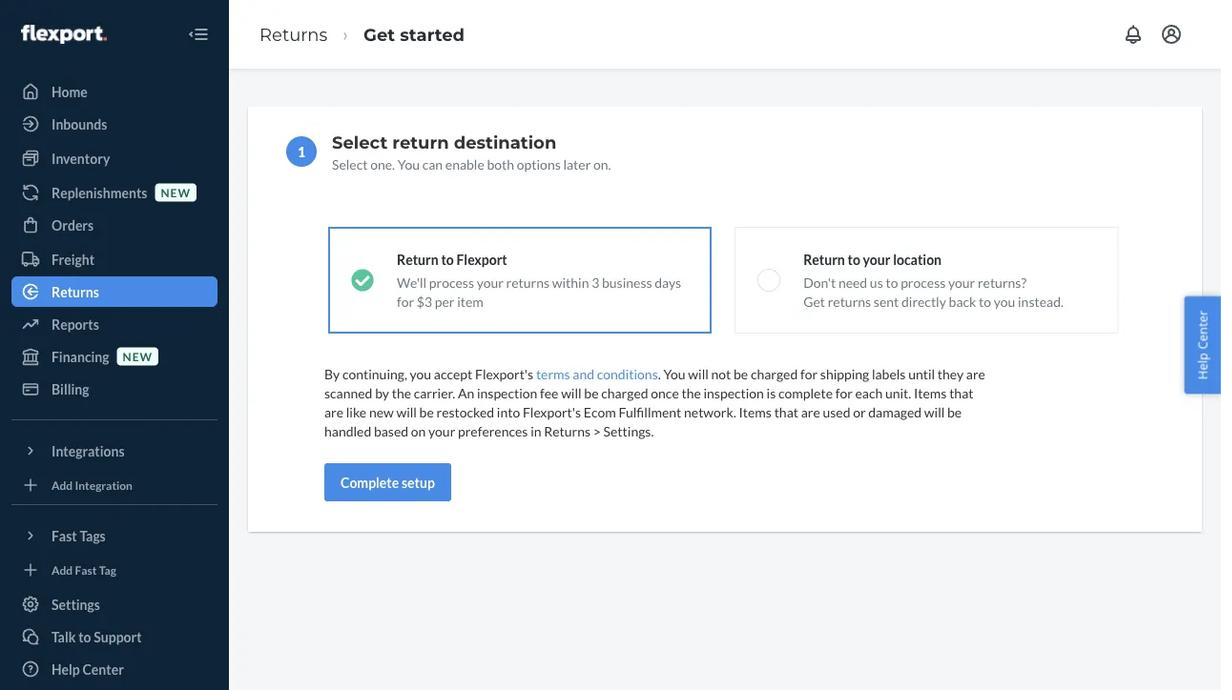 Task type: describe. For each thing, give the bounding box(es) containing it.
on
[[411, 423, 426, 439]]

1 vertical spatial returns link
[[11, 277, 217, 307]]

flexport logo image
[[21, 25, 107, 44]]

inventory link
[[11, 143, 217, 174]]

0 horizontal spatial that
[[774, 404, 798, 420]]

carrier.
[[414, 385, 455, 401]]

2 horizontal spatial are
[[966, 366, 985, 382]]

1 vertical spatial fast
[[75, 563, 97, 577]]

freight link
[[11, 244, 217, 275]]

integrations button
[[11, 436, 217, 466]]

terms
[[536, 366, 570, 382]]

2 horizontal spatial for
[[835, 385, 853, 401]]

settings link
[[11, 590, 217, 620]]

home
[[52, 83, 88, 100]]

in
[[531, 423, 541, 439]]

returns inside return to flexport we'll process your returns within 3 business days for $3 per item
[[506, 274, 550, 290]]

check circle image
[[351, 269, 374, 292]]

terms and conditions link
[[536, 366, 658, 382]]

process inside "return to your location don't need us to process your returns? get returns sent directly back to you instead."
[[901, 274, 946, 290]]

fulfillment
[[619, 404, 681, 420]]

returns inside "return to your location don't need us to process your returns? get returns sent directly back to you instead."
[[828, 293, 871, 310]]

your up "us" on the top
[[863, 251, 890, 268]]

to right back
[[979, 293, 991, 310]]

preferences
[[458, 423, 528, 439]]

continuing,
[[342, 366, 407, 382]]

settings
[[52, 597, 100, 613]]

within
[[552, 274, 589, 290]]

reports
[[52, 316, 99, 332]]

location
[[893, 251, 942, 268]]

help center button
[[1184, 296, 1221, 394]]

directly
[[901, 293, 946, 310]]

need
[[838, 274, 867, 290]]

to for your
[[848, 251, 860, 268]]

0 vertical spatial items
[[914, 385, 947, 401]]

later
[[563, 156, 591, 172]]

one.
[[370, 156, 395, 172]]

labels
[[872, 366, 906, 382]]

business
[[602, 274, 652, 290]]

2 inspection from the left
[[703, 385, 764, 401]]

to for support
[[78, 629, 91, 645]]

1
[[298, 144, 305, 160]]

ecom
[[584, 404, 616, 420]]

talk
[[52, 629, 76, 645]]

process inside return to flexport we'll process your returns within 3 business days for $3 per item
[[429, 274, 474, 290]]

1 the from the left
[[392, 385, 411, 401]]

you inside "return to your location don't need us to process your returns? get returns sent directly back to you instead."
[[994, 293, 1015, 310]]

returns?
[[978, 274, 1026, 290]]

by continuing, you accept flexport's terms and conditions
[[324, 366, 658, 382]]

1 select from the top
[[332, 132, 388, 153]]

get inside breadcrumbs navigation
[[363, 24, 395, 45]]

add for add fast tag
[[52, 563, 73, 577]]

add fast tag
[[52, 563, 116, 577]]

started
[[400, 24, 465, 45]]

to for flexport
[[441, 251, 454, 268]]

your inside return to flexport we'll process your returns within 3 business days for $3 per item
[[477, 274, 504, 290]]

days
[[655, 274, 681, 290]]

return for process
[[397, 251, 439, 268]]

on.
[[593, 156, 611, 172]]

help inside "link"
[[52, 662, 80, 678]]

we'll
[[397, 274, 427, 290]]

2 the from the left
[[681, 385, 701, 401]]

1 inspection from the left
[[477, 385, 537, 401]]

2 select from the top
[[332, 156, 368, 172]]

or
[[853, 404, 866, 420]]

be down "they"
[[947, 404, 962, 420]]

open notifications image
[[1122, 23, 1145, 46]]

new inside . you will not be charged for shipping labels until they are scanned by the carrier. an inspection fee will be charged once the inspection is complete for each unit. items that are like new will be restocked into flexport's ecom fulfillment network. items that are used or damaged will be handled based on your preferences in returns > settings.
[[369, 404, 394, 420]]

into
[[497, 404, 520, 420]]

open account menu image
[[1160, 23, 1183, 46]]

flexport's inside . you will not be charged for shipping labels until they are scanned by the carrier. an inspection fee will be charged once the inspection is complete for each unit. items that are like new will be restocked into flexport's ecom fulfillment network. items that are used or damaged will be handled based on your preferences in returns > settings.
[[523, 404, 581, 420]]

complete
[[778, 385, 833, 401]]

support
[[94, 629, 142, 645]]

like
[[346, 404, 366, 420]]

inbounds
[[52, 116, 107, 132]]

fast inside dropdown button
[[52, 528, 77, 544]]

orders link
[[11, 210, 217, 240]]

tags
[[80, 528, 106, 544]]

conditions
[[597, 366, 658, 382]]

will right fee
[[561, 385, 582, 401]]

and
[[573, 366, 594, 382]]

instead.
[[1018, 293, 1064, 310]]

add integration link
[[11, 474, 217, 497]]

both
[[487, 156, 514, 172]]

will right the damaged
[[924, 404, 945, 420]]

1 horizontal spatial that
[[949, 385, 973, 401]]

be down "terms and conditions" link
[[584, 385, 599, 401]]

0 vertical spatial flexport's
[[475, 366, 533, 382]]

inbounds link
[[11, 109, 217, 139]]

sent
[[874, 293, 899, 310]]

flexport
[[456, 251, 507, 268]]

freight
[[52, 251, 94, 268]]

not
[[711, 366, 731, 382]]

handled
[[324, 423, 371, 439]]

billing link
[[11, 374, 217, 404]]

.
[[658, 366, 661, 382]]

fee
[[540, 385, 558, 401]]

0 vertical spatial charged
[[751, 366, 798, 382]]

financing
[[52, 349, 109, 365]]

is
[[767, 385, 776, 401]]

billing
[[52, 381, 89, 397]]

returns inside breadcrumbs navigation
[[259, 24, 327, 45]]

select return destination select one. you can enable both options later on.
[[332, 132, 611, 172]]

your up back
[[948, 274, 975, 290]]

orders
[[52, 217, 94, 233]]

an
[[458, 385, 474, 401]]

accept
[[434, 366, 472, 382]]

3
[[592, 274, 599, 290]]



Task type: vqa. For each thing, say whether or not it's contained in the screenshot.
name to the bottom
no



Task type: locate. For each thing, give the bounding box(es) containing it.
1 horizontal spatial you
[[994, 293, 1015, 310]]

get down "don't"
[[803, 293, 825, 310]]

new up orders link
[[161, 185, 191, 199]]

returns link down freight link
[[11, 277, 217, 307]]

1 vertical spatial help
[[52, 662, 80, 678]]

process up directly
[[901, 274, 946, 290]]

1 horizontal spatial the
[[681, 385, 701, 401]]

1 horizontal spatial returns link
[[259, 24, 327, 45]]

new
[[161, 185, 191, 199], [123, 350, 153, 363], [369, 404, 394, 420]]

return inside "return to your location don't need us to process your returns? get returns sent directly back to you instead."
[[803, 251, 845, 268]]

2 vertical spatial for
[[835, 385, 853, 401]]

0 vertical spatial help center
[[1194, 311, 1211, 380]]

scanned
[[324, 385, 372, 401]]

to up need
[[848, 251, 860, 268]]

settings.
[[603, 423, 654, 439]]

0 horizontal spatial returns link
[[11, 277, 217, 307]]

they
[[938, 366, 964, 382]]

0 horizontal spatial get
[[363, 24, 395, 45]]

get left started
[[363, 24, 395, 45]]

for up complete
[[800, 366, 818, 382]]

1 vertical spatial new
[[123, 350, 153, 363]]

your down flexport
[[477, 274, 504, 290]]

damaged
[[868, 404, 922, 420]]

0 horizontal spatial returns
[[52, 284, 99, 300]]

1 return from the left
[[397, 251, 439, 268]]

each
[[855, 385, 883, 401]]

0 vertical spatial for
[[397, 293, 414, 310]]

0 vertical spatial get
[[363, 24, 395, 45]]

center inside button
[[1194, 311, 1211, 350]]

fast left tags
[[52, 528, 77, 544]]

1 horizontal spatial help
[[1194, 353, 1211, 380]]

the right once
[[681, 385, 701, 401]]

return to your location don't need us to process your returns? get returns sent directly back to you instead.
[[803, 251, 1064, 310]]

breadcrumbs navigation
[[244, 7, 480, 62]]

return
[[392, 132, 449, 153]]

talk to support button
[[11, 622, 217, 652]]

1 add from the top
[[52, 478, 73, 492]]

0 horizontal spatial new
[[123, 350, 153, 363]]

network.
[[684, 404, 736, 420]]

1 vertical spatial that
[[774, 404, 798, 420]]

get started
[[363, 24, 465, 45]]

shipping
[[820, 366, 869, 382]]

to right "us" on the top
[[886, 274, 898, 290]]

inspection up into
[[477, 385, 537, 401]]

talk to support
[[52, 629, 142, 645]]

to left flexport
[[441, 251, 454, 268]]

back
[[949, 293, 976, 310]]

are down complete
[[801, 404, 820, 420]]

add up settings
[[52, 563, 73, 577]]

1 vertical spatial select
[[332, 156, 368, 172]]

1 horizontal spatial inspection
[[703, 385, 764, 401]]

0 horizontal spatial process
[[429, 274, 474, 290]]

0 vertical spatial select
[[332, 132, 388, 153]]

1 horizontal spatial get
[[803, 293, 825, 310]]

1 vertical spatial returns
[[828, 293, 871, 310]]

center inside "link"
[[82, 662, 124, 678]]

are left like
[[324, 404, 343, 420]]

fast
[[52, 528, 77, 544], [75, 563, 97, 577]]

select left one.
[[332, 156, 368, 172]]

0 vertical spatial new
[[161, 185, 191, 199]]

returns right close navigation icon at the left top of page
[[259, 24, 327, 45]]

add fast tag link
[[11, 559, 217, 582]]

charged
[[751, 366, 798, 382], [601, 385, 648, 401]]

be right "not"
[[734, 366, 748, 382]]

0 horizontal spatial you
[[410, 366, 431, 382]]

item
[[457, 293, 483, 310]]

0 horizontal spatial you
[[398, 156, 420, 172]]

reports link
[[11, 309, 217, 340]]

get inside "return to your location don't need us to process your returns? get returns sent directly back to you instead."
[[803, 293, 825, 310]]

0 horizontal spatial center
[[82, 662, 124, 678]]

1 vertical spatial returns
[[52, 284, 99, 300]]

once
[[651, 385, 679, 401]]

add for add integration
[[52, 478, 73, 492]]

0 horizontal spatial for
[[397, 293, 414, 310]]

1 horizontal spatial you
[[663, 366, 686, 382]]

home link
[[11, 76, 217, 107]]

inventory
[[52, 150, 110, 166]]

you
[[994, 293, 1015, 310], [410, 366, 431, 382]]

2 process from the left
[[901, 274, 946, 290]]

1 vertical spatial charged
[[601, 385, 648, 401]]

integration
[[75, 478, 133, 492]]

returns inside . you will not be charged for shipping labels until they are scanned by the carrier. an inspection fee will be charged once the inspection is complete for each unit. items that are like new will be restocked into flexport's ecom fulfillment network. items that are used or damaged will be handled based on your preferences in returns > settings.
[[544, 423, 591, 439]]

0 horizontal spatial inspection
[[477, 385, 537, 401]]

2 return from the left
[[803, 251, 845, 268]]

are
[[966, 366, 985, 382], [324, 404, 343, 420], [801, 404, 820, 420]]

you down returns? in the top right of the page
[[994, 293, 1015, 310]]

get
[[363, 24, 395, 45], [803, 293, 825, 310]]

that down "they"
[[949, 385, 973, 401]]

0 horizontal spatial items
[[739, 404, 772, 420]]

2 horizontal spatial new
[[369, 404, 394, 420]]

0 horizontal spatial return
[[397, 251, 439, 268]]

2 horizontal spatial returns
[[544, 423, 591, 439]]

close navigation image
[[187, 23, 210, 46]]

complete setup button
[[324, 464, 451, 502]]

0 vertical spatial center
[[1194, 311, 1211, 350]]

0 horizontal spatial charged
[[601, 385, 648, 401]]

1 vertical spatial get
[[803, 293, 825, 310]]

inspection down "not"
[[703, 385, 764, 401]]

new for replenishments
[[161, 185, 191, 199]]

to
[[441, 251, 454, 268], [848, 251, 860, 268], [886, 274, 898, 290], [979, 293, 991, 310], [78, 629, 91, 645]]

help center link
[[11, 654, 217, 685]]

return up we'll
[[397, 251, 439, 268]]

$3
[[417, 293, 432, 310]]

1 vertical spatial you
[[663, 366, 686, 382]]

0 vertical spatial add
[[52, 478, 73, 492]]

0 horizontal spatial help center
[[52, 662, 124, 678]]

1 process from the left
[[429, 274, 474, 290]]

will left "not"
[[688, 366, 709, 382]]

1 horizontal spatial process
[[901, 274, 946, 290]]

0 vertical spatial fast
[[52, 528, 77, 544]]

that
[[949, 385, 973, 401], [774, 404, 798, 420]]

flexport's up into
[[475, 366, 533, 382]]

replenishments
[[52, 185, 147, 201]]

us
[[870, 274, 883, 290]]

0 vertical spatial help
[[1194, 353, 1211, 380]]

1 horizontal spatial new
[[161, 185, 191, 199]]

returns left > at bottom left
[[544, 423, 591, 439]]

fast tags button
[[11, 521, 217, 551]]

for inside return to flexport we'll process your returns within 3 business days for $3 per item
[[397, 293, 414, 310]]

that down the is
[[774, 404, 798, 420]]

unit.
[[885, 385, 911, 401]]

restocked
[[436, 404, 494, 420]]

returns link
[[259, 24, 327, 45], [11, 277, 217, 307]]

are right "they"
[[966, 366, 985, 382]]

your
[[863, 251, 890, 268], [477, 274, 504, 290], [948, 274, 975, 290], [428, 423, 455, 439]]

to inside return to flexport we'll process your returns within 3 business days for $3 per item
[[441, 251, 454, 268]]

integrations
[[52, 443, 125, 459]]

1 horizontal spatial for
[[800, 366, 818, 382]]

options
[[517, 156, 561, 172]]

returns down need
[[828, 293, 871, 310]]

new down reports link
[[123, 350, 153, 363]]

1 vertical spatial add
[[52, 563, 73, 577]]

1 vertical spatial for
[[800, 366, 818, 382]]

for left $3
[[397, 293, 414, 310]]

items down until
[[914, 385, 947, 401]]

1 horizontal spatial return
[[803, 251, 845, 268]]

the right by
[[392, 385, 411, 401]]

center
[[1194, 311, 1211, 350], [82, 662, 124, 678]]

0 vertical spatial you
[[398, 156, 420, 172]]

fast tags
[[52, 528, 106, 544]]

don't
[[803, 274, 836, 290]]

you up carrier.
[[410, 366, 431, 382]]

0 horizontal spatial the
[[392, 385, 411, 401]]

2 vertical spatial returns
[[544, 423, 591, 439]]

to right talk
[[78, 629, 91, 645]]

you right .
[[663, 366, 686, 382]]

based
[[374, 423, 408, 439]]

charged down conditions
[[601, 385, 648, 401]]

enable
[[445, 156, 484, 172]]

1 vertical spatial you
[[410, 366, 431, 382]]

for down shipping
[[835, 385, 853, 401]]

flexport's down fee
[[523, 404, 581, 420]]

tag
[[99, 563, 116, 577]]

0 vertical spatial that
[[949, 385, 973, 401]]

help inside button
[[1194, 353, 1211, 380]]

new for financing
[[123, 350, 153, 363]]

add integration
[[52, 478, 133, 492]]

return for don't
[[803, 251, 845, 268]]

charged up the is
[[751, 366, 798, 382]]

inspection
[[477, 385, 537, 401], [703, 385, 764, 401]]

return inside return to flexport we'll process your returns within 3 business days for $3 per item
[[397, 251, 439, 268]]

add left integration
[[52, 478, 73, 492]]

until
[[908, 366, 935, 382]]

help center inside button
[[1194, 311, 1211, 380]]

by
[[375, 385, 389, 401]]

return up "don't"
[[803, 251, 845, 268]]

the
[[392, 385, 411, 401], [681, 385, 701, 401]]

returns up reports
[[52, 284, 99, 300]]

new down by
[[369, 404, 394, 420]]

1 horizontal spatial charged
[[751, 366, 798, 382]]

you inside . you will not be charged for shipping labels until they are scanned by the carrier. an inspection fee will be charged once the inspection is complete for each unit. items that are like new will be restocked into flexport's ecom fulfillment network. items that are used or damaged will be handled based on your preferences in returns > settings.
[[663, 366, 686, 382]]

you left can
[[398, 156, 420, 172]]

1 horizontal spatial returns
[[828, 293, 871, 310]]

your inside . you will not be charged for shipping labels until they are scanned by the carrier. an inspection fee will be charged once the inspection is complete for each unit. items that are like new will be restocked into flexport's ecom fulfillment network. items that are used or damaged will be handled based on your preferences in returns > settings.
[[428, 423, 455, 439]]

return to flexport we'll process your returns within 3 business days for $3 per item
[[397, 251, 681, 310]]

. you will not be charged for shipping labels until they are scanned by the carrier. an inspection fee will be charged once the inspection is complete for each unit. items that are like new will be restocked into flexport's ecom fulfillment network. items that are used or damaged will be handled based on your preferences in returns > settings.
[[324, 366, 985, 439]]

0 vertical spatial returns link
[[259, 24, 327, 45]]

fast left tag on the bottom of the page
[[75, 563, 97, 577]]

be down carrier.
[[419, 404, 434, 420]]

help
[[1194, 353, 1211, 380], [52, 662, 80, 678]]

1 vertical spatial help center
[[52, 662, 124, 678]]

1 vertical spatial items
[[739, 404, 772, 420]]

items down the is
[[739, 404, 772, 420]]

0 vertical spatial returns
[[259, 24, 327, 45]]

to inside button
[[78, 629, 91, 645]]

1 vertical spatial flexport's
[[523, 404, 581, 420]]

returns link right close navigation icon at the left top of page
[[259, 24, 327, 45]]

0 horizontal spatial returns
[[506, 274, 550, 290]]

used
[[823, 404, 850, 420]]

2 add from the top
[[52, 563, 73, 577]]

select up one.
[[332, 132, 388, 153]]

0 vertical spatial you
[[994, 293, 1015, 310]]

1 horizontal spatial returns
[[259, 24, 327, 45]]

will
[[688, 366, 709, 382], [561, 385, 582, 401], [396, 404, 417, 420], [924, 404, 945, 420]]

1 horizontal spatial items
[[914, 385, 947, 401]]

help center inside "link"
[[52, 662, 124, 678]]

0 horizontal spatial are
[[324, 404, 343, 420]]

returns left the within
[[506, 274, 550, 290]]

0 horizontal spatial help
[[52, 662, 80, 678]]

>
[[593, 423, 601, 439]]

add
[[52, 478, 73, 492], [52, 563, 73, 577]]

setup
[[402, 475, 435, 491]]

1 horizontal spatial are
[[801, 404, 820, 420]]

complete setup
[[341, 475, 435, 491]]

1 vertical spatial center
[[82, 662, 124, 678]]

you inside select return destination select one. you can enable both options later on.
[[398, 156, 420, 172]]

will up on at the left of the page
[[396, 404, 417, 420]]

2 vertical spatial new
[[369, 404, 394, 420]]

0 vertical spatial returns
[[506, 274, 550, 290]]

1 horizontal spatial center
[[1194, 311, 1211, 350]]

1 horizontal spatial help center
[[1194, 311, 1211, 380]]

your right on at the left of the page
[[428, 423, 455, 439]]

items
[[914, 385, 947, 401], [739, 404, 772, 420]]

process up per
[[429, 274, 474, 290]]

can
[[422, 156, 443, 172]]



